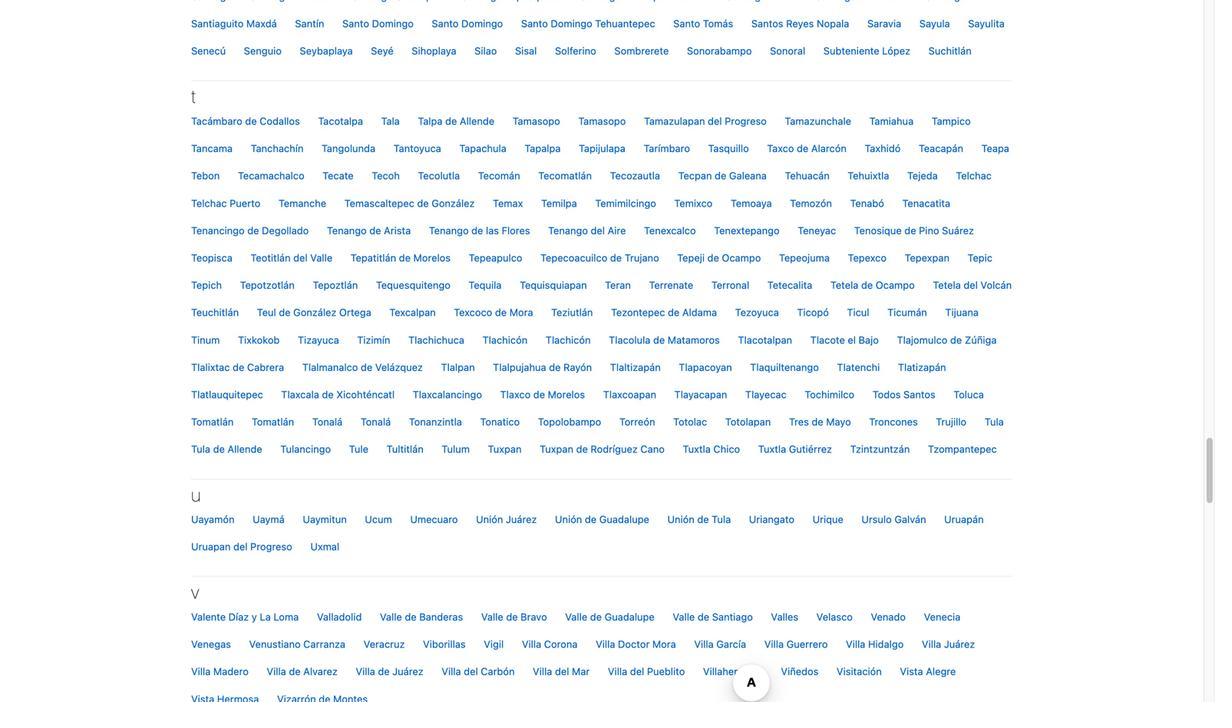 Task type: describe. For each thing, give the bounding box(es) containing it.
de for tepecoacuilco de trujano
[[611, 252, 622, 263]]

mar
[[572, 666, 590, 677]]

viborillas link
[[416, 631, 474, 658]]

tecoh link
[[364, 162, 408, 190]]

tenosique de pino suárez link
[[847, 217, 982, 244]]

tepexco
[[848, 252, 887, 263]]

tonanzintla
[[409, 416, 462, 428]]

de for tlalixtac de cabrera
[[233, 361, 245, 373]]

santos reyes nopala
[[752, 18, 850, 29]]

venado
[[871, 611, 906, 623]]

tlaltizapán
[[610, 361, 661, 373]]

tuxpan de rodríguez cano link
[[532, 436, 673, 463]]

tuxtla for tuxtla gutiérrez
[[759, 443, 787, 455]]

taxhidó
[[865, 143, 901, 154]]

de for tenango de arista
[[370, 225, 381, 236]]

tlatenchi link
[[830, 354, 888, 381]]

villa for villa del carbón
[[442, 666, 461, 677]]

tanchachín
[[251, 143, 304, 154]]

tenabó
[[851, 197, 885, 209]]

tlapacoyan
[[679, 361, 733, 373]]

guadalupe for unión de guadalupe
[[600, 514, 650, 525]]

villa hidalgo
[[847, 638, 904, 650]]

del for uruapan del progreso
[[234, 541, 248, 552]]

tanchachín link
[[243, 135, 311, 162]]

de for tlalpujahua de rayón
[[549, 361, 561, 373]]

guadalupe for valle de guadalupe
[[605, 611, 655, 623]]

urique link
[[805, 506, 852, 533]]

tepotzotlán
[[240, 279, 295, 291]]

tomatlán for 2nd tomatlán link from right
[[191, 416, 234, 428]]

alarcón
[[812, 143, 847, 154]]

tlachicón for first tlachicón link from the right
[[546, 334, 591, 345]]

tehuantepec
[[596, 18, 656, 29]]

villa garcía link
[[687, 631, 754, 658]]

tepotzotlán link
[[232, 272, 302, 299]]

arista
[[384, 225, 411, 236]]

tlatenchi
[[838, 361, 880, 373]]

1 domingo from the left
[[372, 18, 414, 29]]

tlacotalpan link
[[731, 326, 800, 354]]

carbón
[[481, 666, 515, 677]]

tancama
[[191, 143, 233, 154]]

santo domingo tehuantepec
[[521, 18, 656, 29]]

de for tlaxcala de xicohténcatl
[[322, 389, 334, 400]]

solferino
[[555, 45, 597, 57]]

senecú link
[[184, 37, 234, 65]]

4 santo from the left
[[674, 18, 701, 29]]

villa for villa madero
[[191, 666, 211, 677]]

valles
[[772, 611, 799, 623]]

santiaguito
[[191, 18, 244, 29]]

morelos for tlaxco de morelos
[[548, 389, 585, 400]]

2 tamasopo link from the left
[[571, 108, 634, 135]]

villa for villa doctor mora
[[596, 638, 616, 650]]

valladolid link
[[309, 603, 370, 631]]

villa hidalgo link
[[839, 631, 912, 658]]

ursulo galván link
[[855, 506, 935, 533]]

tetela de ocampo
[[831, 279, 915, 291]]

texcoco
[[454, 307, 493, 318]]

tlalmanalco de velázquez link
[[295, 354, 431, 381]]

tamazulapan del progreso link
[[637, 108, 775, 135]]

villa for villa hidalgo
[[847, 638, 866, 650]]

de for tres de mayo
[[812, 416, 824, 428]]

1 vertical spatial santos
[[904, 389, 936, 400]]

de for tlacolula de matamoros
[[654, 334, 665, 345]]

tezoyuca
[[736, 307, 780, 318]]

uaymitun link
[[295, 506, 355, 533]]

villa corona link
[[515, 631, 586, 658]]

chico
[[714, 443, 741, 455]]

unión de tula
[[668, 514, 731, 525]]

tonalá for 1st tonalá link from left
[[312, 416, 343, 428]]

trujillo
[[937, 416, 967, 428]]

temilpa
[[542, 197, 577, 209]]

tamasopo for 1st tamasopo link from the right
[[579, 115, 626, 127]]

tasquillo link
[[701, 135, 757, 162]]

tenabó link
[[843, 190, 892, 217]]

teapa
[[982, 143, 1010, 154]]

aire
[[608, 225, 626, 236]]

tepeojuma
[[780, 252, 830, 263]]

2 tlachicón link from the left
[[538, 326, 599, 354]]

juárez for villa juárez
[[945, 638, 976, 650]]

del for tenango del aire
[[591, 225, 605, 236]]

unión for unión de guadalupe
[[555, 514, 583, 525]]

senguio
[[244, 45, 282, 57]]

de for tenancingo de degollado
[[248, 225, 259, 236]]

tres
[[790, 416, 809, 428]]

de for tenosique de pino suárez
[[905, 225, 917, 236]]

1 tlachicón link from the left
[[475, 326, 536, 354]]

tepatitlán de morelos link
[[343, 244, 459, 272]]

tlalpujahua
[[493, 361, 547, 373]]

1 santo domingo link from the left
[[335, 10, 422, 37]]

1 tonalá link from the left
[[305, 408, 350, 436]]

tonalá for 1st tonalá link from right
[[361, 416, 391, 428]]

de for tuxpan de rodríguez cano
[[577, 443, 588, 455]]

umecuaro link
[[403, 506, 466, 533]]

de for tezontepec de aldama
[[668, 307, 680, 318]]

viborillas
[[423, 638, 466, 650]]

gonzález for teul
[[293, 307, 337, 318]]

del for tetela del volcán
[[964, 279, 978, 291]]

temozón link
[[783, 190, 840, 217]]

uruapán
[[945, 514, 984, 525]]

tijuana
[[946, 307, 979, 318]]

tetela for tetela del volcán
[[934, 279, 962, 291]]

tlajomulco
[[898, 334, 948, 345]]

de for valle de guadalupe
[[591, 611, 602, 623]]

valente díaz y la loma
[[191, 611, 299, 623]]

2 tonalá link from the left
[[353, 408, 399, 436]]

uxmal link
[[303, 533, 347, 561]]

villa for villa corona
[[522, 638, 542, 650]]

de for valle de bravo
[[506, 611, 518, 623]]

1 horizontal spatial tula
[[712, 514, 731, 525]]

valle for valle de bravo
[[482, 611, 504, 623]]

ocampo for tetela de ocampo
[[876, 279, 915, 291]]

tepexpan
[[905, 252, 950, 263]]

de for tlaxco de morelos
[[534, 389, 545, 400]]

telchac for telchac puerto
[[191, 197, 227, 209]]

tenosique
[[855, 225, 902, 236]]

tlaxco de morelos
[[500, 389, 585, 400]]

tepeapulco
[[469, 252, 523, 263]]

temoaya link
[[723, 190, 780, 217]]

tepeapulco link
[[461, 244, 530, 272]]

de for tepeji de ocampo
[[708, 252, 720, 263]]

santos reyes nopala link
[[744, 10, 858, 37]]

ocampo for tepeji de ocampo
[[722, 252, 762, 263]]

troncones
[[870, 416, 918, 428]]

de for villa de alvarez
[[289, 666, 301, 677]]

de for tacámbaro de codallos
[[245, 115, 257, 127]]

talpa
[[418, 115, 443, 127]]

v
[[191, 581, 199, 603]]

valle de santiago
[[673, 611, 753, 623]]

tepoztlán link
[[305, 272, 366, 299]]

del for tamazulapan del progreso
[[708, 115, 722, 127]]

telchac for telchac
[[957, 170, 992, 181]]

totolapan
[[726, 416, 771, 428]]

villa juárez link
[[915, 631, 983, 658]]

de for valle de banderas
[[405, 611, 417, 623]]

valle for valle de guadalupe
[[566, 611, 588, 623]]

solferino link
[[548, 37, 604, 65]]

de for tecpan de galeana
[[715, 170, 727, 181]]

de for teul de gonzález ortega
[[279, 307, 291, 318]]

garcía
[[717, 638, 747, 650]]

0 horizontal spatial juárez
[[393, 666, 424, 677]]

tlayecac link
[[738, 381, 795, 408]]

tlaxcala de xicohténcatl link
[[274, 381, 403, 408]]

tecate link
[[315, 162, 362, 190]]

de for tlalmanalco de velázquez
[[361, 361, 373, 373]]

valle up tepoztlán
[[310, 252, 333, 263]]

tampico link
[[925, 108, 979, 135]]

tamiahua link
[[862, 108, 922, 135]]

allende for tula de allende
[[228, 443, 262, 455]]

juárez for unión juárez
[[506, 514, 537, 525]]

tulum link
[[434, 436, 478, 463]]

villa for villa guerrero
[[765, 638, 784, 650]]

bajo
[[859, 334, 879, 345]]

unión for unión de tula
[[668, 514, 695, 525]]



Task type: vqa. For each thing, say whether or not it's contained in the screenshot.
Tlachicón "link"
yes



Task type: locate. For each thing, give the bounding box(es) containing it.
0 vertical spatial ocampo
[[722, 252, 762, 263]]

de right talpa
[[446, 115, 457, 127]]

del for villa del pueblito
[[630, 666, 645, 677]]

tula for tula de allende
[[191, 443, 210, 455]]

1 vertical spatial gonzález
[[293, 307, 337, 318]]

2 tamasopo from the left
[[579, 115, 626, 127]]

1 horizontal spatial ocampo
[[876, 279, 915, 291]]

tapalpa link
[[517, 135, 569, 162]]

1 horizontal spatial santos
[[904, 389, 936, 400]]

mora for villa doctor mora
[[653, 638, 677, 650]]

1 horizontal spatial tamasopo
[[579, 115, 626, 127]]

0 horizontal spatial tuxpan
[[488, 443, 522, 455]]

1 horizontal spatial tetela
[[934, 279, 962, 291]]

0 horizontal spatial santo domingo
[[343, 18, 414, 29]]

venado link
[[864, 603, 914, 631]]

0 horizontal spatial tenango
[[327, 225, 367, 236]]

tala link
[[374, 108, 408, 135]]

uruapan del progreso link
[[184, 533, 300, 561]]

taxco de alarcón
[[768, 143, 847, 154]]

de for tepatitlán de morelos
[[399, 252, 411, 263]]

tlachicón link down 'teziutlán' in the left top of the page
[[538, 326, 599, 354]]

tulancingo
[[281, 443, 331, 455]]

cabrera
[[247, 361, 284, 373]]

1 vertical spatial mora
[[653, 638, 677, 650]]

progreso down uaymá link
[[250, 541, 292, 552]]

de for tenango de las flores
[[472, 225, 483, 236]]

2 santo from the left
[[432, 18, 459, 29]]

allende down tlatlauquitepec link
[[228, 443, 262, 455]]

1 horizontal spatial telchac
[[957, 170, 992, 181]]

1 horizontal spatial juárez
[[506, 514, 537, 525]]

0 horizontal spatial mora
[[510, 307, 534, 318]]

1 vertical spatial juárez
[[945, 638, 976, 650]]

de down veracruz link
[[378, 666, 390, 677]]

2 horizontal spatial juárez
[[945, 638, 976, 650]]

ursulo galván
[[862, 514, 927, 525]]

sisal link
[[508, 37, 545, 65]]

teuchitlán link
[[184, 299, 247, 326]]

0 horizontal spatial tamasopo
[[513, 115, 561, 127]]

2 vertical spatial juárez
[[393, 666, 424, 677]]

tecamachalco
[[238, 170, 305, 181]]

de left las
[[472, 225, 483, 236]]

tebon link
[[184, 162, 228, 190]]

1 horizontal spatial gonzález
[[432, 197, 475, 209]]

temimilcingo
[[596, 197, 657, 209]]

sayula link
[[912, 10, 958, 37]]

tenango up tepecoacuilco
[[549, 225, 588, 236]]

2 horizontal spatial domingo
[[551, 18, 593, 29]]

tonalá link down tlaxcala de xicohténcatl
[[305, 408, 350, 436]]

0 horizontal spatial santo domingo link
[[335, 10, 422, 37]]

0 horizontal spatial telchac
[[191, 197, 227, 209]]

tepic
[[968, 252, 993, 263]]

unión for unión juárez
[[476, 514, 503, 525]]

0 vertical spatial tula
[[985, 416, 1005, 428]]

0 vertical spatial juárez
[[506, 514, 537, 525]]

1 horizontal spatial tamasopo link
[[571, 108, 634, 135]]

de down arista
[[399, 252, 411, 263]]

tomatlán link down the tlaxcala
[[244, 408, 302, 436]]

0 vertical spatial telchac
[[957, 170, 992, 181]]

tetela up tijuana
[[934, 279, 962, 291]]

de right tlaxco
[[534, 389, 545, 400]]

1 horizontal spatial domingo
[[462, 18, 503, 29]]

del for villa del carbón
[[464, 666, 478, 677]]

1 horizontal spatial progreso
[[725, 115, 767, 127]]

de right texcoco
[[495, 307, 507, 318]]

de for unión de tula
[[698, 514, 709, 525]]

0 horizontal spatial tlachicón link
[[475, 326, 536, 354]]

terrenate
[[649, 279, 694, 291]]

2 horizontal spatial tenango
[[549, 225, 588, 236]]

tamiahua
[[870, 115, 914, 127]]

villa down bravo on the left bottom of the page
[[522, 638, 542, 650]]

valle up corona
[[566, 611, 588, 623]]

tenango de arista
[[327, 225, 411, 236]]

1 vertical spatial telchac
[[191, 197, 227, 209]]

villa down valles 'link'
[[765, 638, 784, 650]]

tequila
[[469, 279, 502, 291]]

villa up vista alegre at the right bottom of page
[[922, 638, 942, 650]]

villa de alvarez link
[[259, 658, 346, 685]]

1 horizontal spatial tenango
[[429, 225, 469, 236]]

domingo up seyé
[[372, 18, 414, 29]]

guadalupe inside valle de guadalupe link
[[605, 611, 655, 623]]

1 horizontal spatial mora
[[653, 638, 677, 650]]

2 vertical spatial tula
[[712, 514, 731, 525]]

tlayacapan
[[675, 389, 728, 400]]

tetela up ticul
[[831, 279, 859, 291]]

de down 'topolobampo' link
[[577, 443, 588, 455]]

1 tenango from the left
[[327, 225, 367, 236]]

1 horizontal spatial tomatlán
[[252, 416, 294, 428]]

villa down valle de guadalupe link in the bottom of the page
[[596, 638, 616, 650]]

de left trujano
[[611, 252, 622, 263]]

tamasopo
[[513, 115, 561, 127], [579, 115, 626, 127]]

telchac down tebon link
[[191, 197, 227, 209]]

guadalupe inside unión de guadalupe link
[[600, 514, 650, 525]]

villa for villa juárez
[[922, 638, 942, 650]]

2 horizontal spatial tula
[[985, 416, 1005, 428]]

tamasopo link up tapalpa
[[505, 108, 568, 135]]

uaymá link
[[245, 506, 292, 533]]

unión de guadalupe
[[555, 514, 650, 525]]

2 tonalá from the left
[[361, 416, 391, 428]]

0 vertical spatial morelos
[[414, 252, 451, 263]]

tamasopo link
[[505, 108, 568, 135], [571, 108, 634, 135]]

1 tlachicón from the left
[[483, 334, 528, 345]]

del left mar
[[555, 666, 570, 677]]

tuxtla down totolapan link
[[759, 443, 787, 455]]

del for teotitlán del valle
[[294, 252, 308, 263]]

0 horizontal spatial santos
[[752, 18, 784, 29]]

de for tula de allende
[[213, 443, 225, 455]]

del up tasquillo
[[708, 115, 722, 127]]

ocampo inside tetela de ocampo link
[[876, 279, 915, 291]]

del right teotitlán
[[294, 252, 308, 263]]

ocampo inside tepeji de ocampo link
[[722, 252, 762, 263]]

sayulita
[[969, 18, 1005, 29]]

tula down "toluca" link
[[985, 416, 1005, 428]]

2 tomatlán link from the left
[[244, 408, 302, 436]]

tenango for tenango de arista
[[327, 225, 367, 236]]

tlatizapán
[[899, 361, 947, 373]]

unión de tula link
[[660, 506, 739, 533]]

tlaltizapán link
[[603, 354, 669, 381]]

1 horizontal spatial tomatlán link
[[244, 408, 302, 436]]

vista alegre
[[901, 666, 957, 677]]

1 tuxtla from the left
[[683, 443, 711, 455]]

0 horizontal spatial tonalá link
[[305, 408, 350, 436]]

1 horizontal spatial tuxpan
[[540, 443, 574, 455]]

terronal link
[[704, 272, 758, 299]]

del left volcán
[[964, 279, 978, 291]]

puerto
[[230, 197, 261, 209]]

0 vertical spatial progreso
[[725, 115, 767, 127]]

villa for villa del pueblito
[[608, 666, 628, 677]]

tetela for tetela de ocampo
[[831, 279, 859, 291]]

tonalá down xicohténcatl
[[361, 416, 391, 428]]

tlalmanalco
[[302, 361, 358, 373]]

santo up seyé link
[[343, 18, 369, 29]]

todos
[[873, 389, 901, 400]]

de left bravo on the left bottom of the page
[[506, 611, 518, 623]]

2 santo domingo link from the left
[[424, 10, 511, 37]]

tenancingo
[[191, 225, 245, 236]]

2 tuxtla from the left
[[759, 443, 787, 455]]

0 horizontal spatial tomatlán link
[[184, 408, 241, 436]]

ticumán link
[[880, 299, 935, 326]]

villa up "visitación"
[[847, 638, 866, 650]]

del down 'villa doctor mora' link
[[630, 666, 645, 677]]

tenextepango
[[715, 225, 780, 236]]

progreso up tasquillo
[[725, 115, 767, 127]]

tacotalpa link
[[311, 108, 371, 135]]

0 horizontal spatial tomatlán
[[191, 416, 234, 428]]

0 horizontal spatial tamasopo link
[[505, 108, 568, 135]]

ocampo
[[722, 252, 762, 263], [876, 279, 915, 291]]

tasquillo
[[709, 143, 749, 154]]

villa for villa de juárez
[[356, 666, 375, 677]]

santo up "sihoplaya"
[[432, 18, 459, 29]]

0 vertical spatial gonzález
[[432, 197, 475, 209]]

mora up pueblito
[[653, 638, 677, 650]]

tetecalita link
[[760, 272, 821, 299]]

de down tecolutla link
[[417, 197, 429, 209]]

1 tonalá from the left
[[312, 416, 343, 428]]

loma
[[274, 611, 299, 623]]

1 tamasopo from the left
[[513, 115, 561, 127]]

tula inside 'link'
[[985, 416, 1005, 428]]

tula de allende link
[[184, 436, 270, 463]]

1 horizontal spatial unión
[[555, 514, 583, 525]]

valle de guadalupe link
[[558, 603, 663, 631]]

tlachicón down teziutlán link
[[546, 334, 591, 345]]

0 horizontal spatial gonzález
[[293, 307, 337, 318]]

valle for valle de santiago
[[673, 611, 695, 623]]

1 vertical spatial guadalupe
[[605, 611, 655, 623]]

gonzález inside 'link'
[[432, 197, 475, 209]]

de left codallos
[[245, 115, 257, 127]]

tejeda
[[908, 170, 939, 181]]

tuxtla inside 'link'
[[759, 443, 787, 455]]

villa madero
[[191, 666, 249, 677]]

1 horizontal spatial tonalá
[[361, 416, 391, 428]]

tuxpan down 'topolobampo' link
[[540, 443, 574, 455]]

tuxpan link
[[481, 436, 530, 463]]

tenango inside "link"
[[429, 225, 469, 236]]

villa de alvarez
[[267, 666, 338, 677]]

sombrerete link
[[607, 37, 677, 65]]

de for temascaltepec de gonzález
[[417, 197, 429, 209]]

sonoral link
[[763, 37, 814, 65]]

toluca
[[954, 389, 985, 400]]

villa down viborillas link
[[442, 666, 461, 677]]

tizimín
[[357, 334, 391, 345]]

0 horizontal spatial tuxtla
[[683, 443, 711, 455]]

tlachicón down texcoco de mora link
[[483, 334, 528, 345]]

santo left tomás
[[674, 18, 701, 29]]

1 tomatlán from the left
[[191, 416, 234, 428]]

juárez down tuxpan link at the left bottom of page
[[506, 514, 537, 525]]

guadalupe down rodríguez at the bottom of page
[[600, 514, 650, 525]]

tomatlán down the tlaxcala
[[252, 416, 294, 428]]

vista alegre link
[[893, 658, 964, 685]]

2 tlachicón from the left
[[546, 334, 591, 345]]

santo domingo link up 'silao'
[[424, 10, 511, 37]]

tula left uriangato
[[712, 514, 731, 525]]

1 vertical spatial tula
[[191, 443, 210, 455]]

1 vertical spatial morelos
[[548, 389, 585, 400]]

de down tlatlauquitepec link
[[213, 443, 225, 455]]

guerrero
[[787, 638, 828, 650]]

0 vertical spatial allende
[[460, 115, 495, 127]]

de down puerto
[[248, 225, 259, 236]]

tuxpan for tuxpan de rodríguez cano
[[540, 443, 574, 455]]

terronal
[[712, 279, 750, 291]]

visitación
[[837, 666, 882, 677]]

gonzález for temascaltepec
[[432, 197, 475, 209]]

tula for tula
[[985, 416, 1005, 428]]

1 vertical spatial progreso
[[250, 541, 292, 552]]

2 tomatlán from the left
[[252, 416, 294, 428]]

de for taxco de alarcón
[[797, 143, 809, 154]]

0 horizontal spatial tula
[[191, 443, 210, 455]]

tomás
[[703, 18, 734, 29]]

0 horizontal spatial tonalá
[[312, 416, 343, 428]]

valle for valle de banderas
[[380, 611, 402, 623]]

mora for texcoco de mora
[[510, 307, 534, 318]]

tlacote el bajo
[[811, 334, 879, 345]]

y
[[252, 611, 257, 623]]

tlachicón link down 'texcoco de mora'
[[475, 326, 536, 354]]

tzintzuntzán link
[[843, 436, 918, 463]]

tamazulapan del progreso
[[644, 115, 767, 127]]

tamazulapan
[[644, 115, 706, 127]]

de down tlalmanalco
[[322, 389, 334, 400]]

villa for villa garcía
[[695, 638, 714, 650]]

de left cabrera
[[233, 361, 245, 373]]

tenancingo de degollado link
[[184, 217, 317, 244]]

de right teul
[[279, 307, 291, 318]]

santos left reyes
[[752, 18, 784, 29]]

de for tetela de ocampo
[[862, 279, 874, 291]]

tamasopo link up tapijulapa
[[571, 108, 634, 135]]

0 horizontal spatial tetela
[[831, 279, 859, 291]]

santo domingo up seyé
[[343, 18, 414, 29]]

tuxpan de rodríguez cano
[[540, 443, 665, 455]]

gonzález down tecolutla link
[[432, 197, 475, 209]]

ocampo down tenextepango link
[[722, 252, 762, 263]]

de left zúñiga
[[951, 334, 963, 345]]

saravia
[[868, 18, 902, 29]]

temax link
[[486, 190, 531, 217]]

del left aire
[[591, 225, 605, 236]]

santo domingo up 'silao'
[[432, 18, 503, 29]]

de left aldama
[[668, 307, 680, 318]]

codallos
[[260, 115, 300, 127]]

1 santo domingo from the left
[[343, 18, 414, 29]]

1 horizontal spatial tonalá link
[[353, 408, 399, 436]]

del left carbón
[[464, 666, 478, 677]]

1 horizontal spatial allende
[[460, 115, 495, 127]]

unión right umecuaro
[[476, 514, 503, 525]]

villa for villa de alvarez
[[267, 666, 286, 677]]

2 domingo from the left
[[462, 18, 503, 29]]

1 tetela from the left
[[831, 279, 859, 291]]

0 horizontal spatial allende
[[228, 443, 262, 455]]

2 unión from the left
[[555, 514, 583, 525]]

topolobampo
[[538, 416, 602, 428]]

tarímbaro link
[[636, 135, 698, 162]]

0 horizontal spatial progreso
[[250, 541, 292, 552]]

1 horizontal spatial tuxtla
[[759, 443, 787, 455]]

de left arista
[[370, 225, 381, 236]]

allende up tapachula
[[460, 115, 495, 127]]

tenango for tenango de las flores
[[429, 225, 469, 236]]

de for unión de guadalupe
[[585, 514, 597, 525]]

progreso inside 'link'
[[725, 115, 767, 127]]

de up villa doctor mora
[[591, 611, 602, 623]]

1 tomatlán link from the left
[[184, 408, 241, 436]]

telchac down teapa link
[[957, 170, 992, 181]]

juárez down venecia link
[[945, 638, 976, 650]]

3 santo from the left
[[521, 18, 548, 29]]

1 tamasopo link from the left
[[505, 108, 568, 135]]

guadalupe up doctor on the right
[[605, 611, 655, 623]]

1 tuxpan from the left
[[488, 443, 522, 455]]

0 horizontal spatial morelos
[[414, 252, 451, 263]]

de right tres on the right of the page
[[812, 416, 824, 428]]

villa for villa del mar
[[533, 666, 553, 677]]

3 unión from the left
[[668, 514, 695, 525]]

de down "tezontepec de aldama" link
[[654, 334, 665, 345]]

de inside "link"
[[245, 115, 257, 127]]

de for valle de santiago
[[698, 611, 710, 623]]

0 vertical spatial santos
[[752, 18, 784, 29]]

tlaxcala
[[281, 389, 319, 400]]

de up xicohténcatl
[[361, 361, 373, 373]]

valle up veracruz
[[380, 611, 402, 623]]

subteniente lópez
[[824, 45, 911, 57]]

2 santo domingo from the left
[[432, 18, 503, 29]]

0 vertical spatial guadalupe
[[600, 514, 650, 525]]

de for villa de juárez
[[378, 666, 390, 677]]

1 horizontal spatial tlachicón link
[[538, 326, 599, 354]]

3 tenango from the left
[[549, 225, 588, 236]]

tepich
[[191, 279, 222, 291]]

villa down venegas link
[[191, 666, 211, 677]]

tenango for tenango del aire
[[549, 225, 588, 236]]

0 horizontal spatial unión
[[476, 514, 503, 525]]

2 tenango from the left
[[429, 225, 469, 236]]

1 vertical spatial ocampo
[[876, 279, 915, 291]]

del right the "uruapan"
[[234, 541, 248, 552]]

teneyac
[[798, 225, 837, 236]]

subteniente lópez link
[[816, 37, 919, 65]]

villa down villa corona link on the left bottom
[[533, 666, 553, 677]]

allende for talpa de allende
[[460, 115, 495, 127]]

de
[[245, 115, 257, 127], [446, 115, 457, 127], [797, 143, 809, 154], [715, 170, 727, 181], [417, 197, 429, 209], [248, 225, 259, 236], [370, 225, 381, 236], [472, 225, 483, 236], [905, 225, 917, 236], [399, 252, 411, 263], [611, 252, 622, 263], [708, 252, 720, 263], [862, 279, 874, 291], [279, 307, 291, 318], [495, 307, 507, 318], [668, 307, 680, 318], [654, 334, 665, 345], [951, 334, 963, 345], [233, 361, 245, 373], [361, 361, 373, 373], [549, 361, 561, 373], [322, 389, 334, 400], [534, 389, 545, 400], [812, 416, 824, 428], [213, 443, 225, 455], [577, 443, 588, 455], [585, 514, 597, 525], [698, 514, 709, 525], [405, 611, 417, 623], [506, 611, 518, 623], [591, 611, 602, 623], [698, 611, 710, 623], [289, 666, 301, 677], [378, 666, 390, 677]]

0 horizontal spatial tlachicón
[[483, 334, 528, 345]]

valle up villa garcía
[[673, 611, 695, 623]]

aldama
[[683, 307, 718, 318]]

0 horizontal spatial ocampo
[[722, 252, 762, 263]]

de right the tecpan
[[715, 170, 727, 181]]

1 santo from the left
[[343, 18, 369, 29]]

domingo up 'silao'
[[462, 18, 503, 29]]

tomatlán for 2nd tomatlán link from the left
[[252, 416, 294, 428]]

tenextepango link
[[707, 217, 788, 244]]

díaz
[[229, 611, 249, 623]]

venustiano
[[249, 638, 301, 650]]

sisal
[[515, 45, 537, 57]]

volcán
[[981, 279, 1012, 291]]

uruapan
[[191, 541, 231, 552]]

santos down tlatizapán link
[[904, 389, 936, 400]]

0 vertical spatial mora
[[510, 307, 534, 318]]

tochimilco link
[[798, 381, 863, 408]]

tuxtla gutiérrez link
[[751, 436, 840, 463]]

juárez down veracruz link
[[393, 666, 424, 677]]

ocampo up ticumán
[[876, 279, 915, 291]]

progreso for uruapan del progreso
[[250, 541, 292, 552]]

tonalá down the tlaxcala de xicohténcatl link
[[312, 416, 343, 428]]

2 horizontal spatial unión
[[668, 514, 695, 525]]

de left banderas
[[405, 611, 417, 623]]

gonzález up the tizayuca
[[293, 307, 337, 318]]

1 vertical spatial allende
[[228, 443, 262, 455]]

de for tlajomulco de zúñiga
[[951, 334, 963, 345]]

tamasopo for 2nd tamasopo link from right
[[513, 115, 561, 127]]

de inside 'link'
[[417, 197, 429, 209]]

1 horizontal spatial morelos
[[548, 389, 585, 400]]

tuxpan for tuxpan
[[488, 443, 522, 455]]

tenango up tepatitlán
[[327, 225, 367, 236]]

tuxpan down tonatico link at the bottom of page
[[488, 443, 522, 455]]

santo domingo link up seyé
[[335, 10, 422, 37]]

tacotalpa
[[318, 115, 363, 127]]

0 horizontal spatial domingo
[[372, 18, 414, 29]]

de left rayón
[[549, 361, 561, 373]]

progreso for tamazulapan del progreso
[[725, 115, 767, 127]]

tlachicón for 2nd tlachicón link from right
[[483, 334, 528, 345]]

tuxtla for tuxtla chico
[[683, 443, 711, 455]]

troncones link
[[862, 408, 926, 436]]

de inside "link"
[[472, 225, 483, 236]]

tonalá link down xicohténcatl
[[353, 408, 399, 436]]

de for talpa de allende
[[446, 115, 457, 127]]

2 tuxpan from the left
[[540, 443, 574, 455]]

senguio link
[[236, 37, 289, 65]]

1 horizontal spatial santo domingo link
[[424, 10, 511, 37]]

1 horizontal spatial santo domingo
[[432, 18, 503, 29]]

3 domingo from the left
[[551, 18, 593, 29]]

1 horizontal spatial tlachicón
[[546, 334, 591, 345]]

de for texcoco de mora
[[495, 307, 507, 318]]

1 unión from the left
[[476, 514, 503, 525]]

morelos up the tequesquitengo
[[414, 252, 451, 263]]

tenango left las
[[429, 225, 469, 236]]

tomatlán link up tula de allende
[[184, 408, 241, 436]]

del for villa del mar
[[555, 666, 570, 677]]

mora down tequisquiapan link
[[510, 307, 534, 318]]

tenancingo de degollado
[[191, 225, 309, 236]]

sonorabampo
[[687, 45, 752, 57]]

tenosique de pino suárez
[[855, 225, 975, 236]]

de down tuxpan de rodríguez cano link
[[585, 514, 597, 525]]

tenexcalco link
[[637, 217, 704, 244]]

del inside 'link'
[[708, 115, 722, 127]]

morelos for tepatitlán de morelos
[[414, 252, 451, 263]]

2 tetela from the left
[[934, 279, 962, 291]]

tultitlán
[[387, 443, 424, 455]]

pueblito
[[647, 666, 685, 677]]



